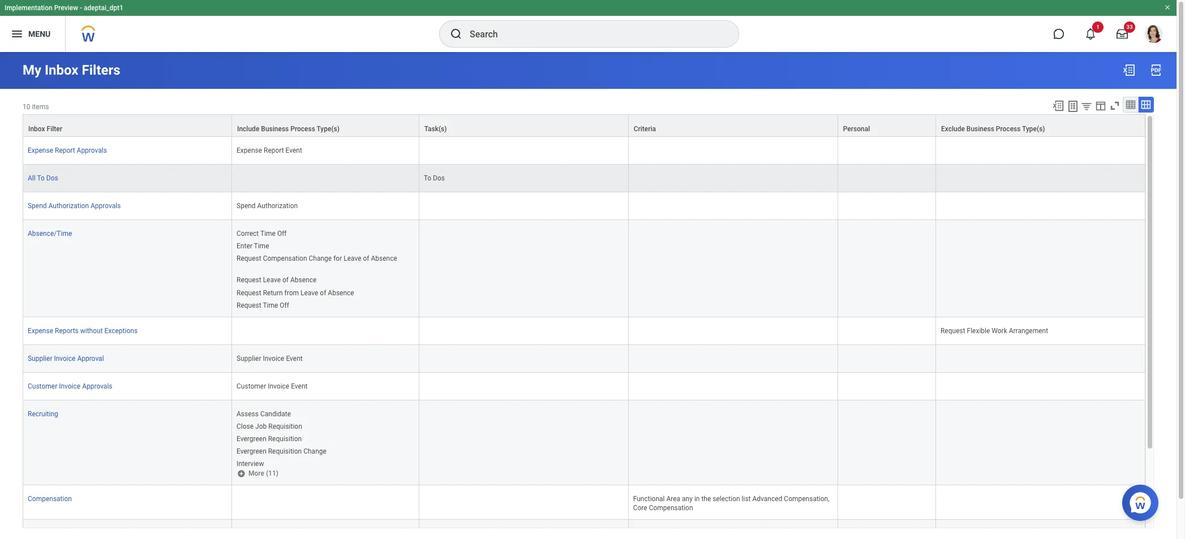 Task type: describe. For each thing, give the bounding box(es) containing it.
enter time
[[237, 243, 269, 250]]

invoice for supplier invoice event
[[263, 355, 285, 363]]

row containing expense report approvals
[[23, 137, 1146, 165]]

expense reports without exceptions
[[28, 327, 138, 335]]

-
[[80, 4, 82, 12]]

request for request flexible work arrangement
[[941, 327, 966, 335]]

row containing all to dos
[[23, 165, 1146, 193]]

to dos
[[424, 174, 445, 182]]

compensation,
[[785, 496, 830, 504]]

business for include
[[261, 125, 289, 133]]

expense report approvals link
[[28, 144, 107, 155]]

authorization for spend authorization
[[257, 202, 298, 210]]

for
[[334, 255, 342, 263]]

request flexible work arrangement
[[941, 327, 1049, 335]]

toolbar inside my inbox filters main content
[[1048, 97, 1155, 114]]

enter time element
[[237, 240, 269, 250]]

absence/time
[[28, 230, 72, 238]]

interview element
[[237, 458, 264, 468]]

evergreen requisition change
[[237, 448, 327, 456]]

1 button
[[1079, 22, 1104, 46]]

more (11)
[[249, 470, 279, 478]]

inbox filter
[[28, 125, 62, 133]]

fullscreen image
[[1110, 100, 1122, 112]]

spend authorization
[[237, 202, 298, 210]]

off for request time off
[[280, 302, 289, 310]]

invoice for supplier invoice approval
[[54, 355, 76, 363]]

change for requisition
[[304, 448, 327, 456]]

event for expense report event
[[286, 147, 302, 155]]

menu banner
[[0, 0, 1177, 52]]

change for compensation
[[309, 255, 332, 263]]

expense reports without exceptions link
[[28, 325, 138, 335]]

of inside the request compensation change for leave of absence element
[[363, 255, 370, 263]]

event for supplier invoice event
[[286, 355, 303, 363]]

supplier for supplier invoice event
[[237, 355, 261, 363]]

all
[[28, 174, 35, 182]]

customer invoice event
[[237, 383, 308, 391]]

functional area any in the selection list advanced compensation, core compensation
[[634, 496, 832, 513]]

preview
[[54, 4, 78, 12]]

my inbox filters main content
[[0, 52, 1177, 540]]

export to excel image for my inbox filters
[[1123, 63, 1137, 77]]

adeptai_dpt1
[[84, 4, 123, 12]]

export to excel image for 10 items
[[1053, 100, 1065, 112]]

compensation inside the request compensation change for leave of absence element
[[263, 255, 307, 263]]

process for include business process type(s)
[[291, 125, 315, 133]]

row containing talent/performance
[[23, 521, 1146, 540]]

2 dos from the left
[[433, 174, 445, 182]]

1 to from the left
[[37, 174, 45, 182]]

type(s) for include business process type(s)
[[317, 125, 340, 133]]

customer for customer invoice approvals
[[28, 383, 57, 391]]

area
[[667, 496, 681, 504]]

talent/performance
[[28, 530, 88, 538]]

of inside 'request return from leave of absence' element
[[320, 289, 326, 297]]

recruiting link
[[28, 408, 58, 418]]

enter
[[237, 243, 252, 250]]

assess potential
[[424, 530, 475, 538]]

selection
[[713, 496, 741, 504]]

flexible
[[968, 327, 991, 335]]

correct
[[237, 230, 259, 238]]

row containing inbox filter
[[23, 114, 1146, 137]]

expense report approvals
[[28, 147, 107, 155]]

time for correct
[[261, 230, 276, 238]]

request for request leave of absence
[[237, 277, 261, 285]]

request for request time off
[[237, 302, 261, 310]]

request flexible work arrangement element
[[941, 325, 1049, 335]]

evergreen requisition
[[237, 436, 302, 443]]

advanced
[[753, 496, 783, 504]]

request for request return from leave of absence
[[237, 289, 261, 297]]

close job requisition element
[[237, 421, 302, 431]]

evergreen requisition change element
[[237, 446, 327, 456]]

request leave of absence
[[237, 277, 317, 285]]

in
[[695, 496, 700, 504]]

all to dos link
[[28, 172, 58, 182]]

candidate
[[260, 410, 291, 418]]

expense report event
[[237, 147, 302, 155]]

functional
[[634, 496, 665, 504]]

correct time off
[[237, 230, 287, 238]]

approvals for customer invoice approvals
[[82, 383, 112, 391]]

criteria button
[[629, 115, 838, 137]]

include
[[237, 125, 260, 133]]

select to filter grid data image
[[1081, 100, 1094, 112]]

report for approvals
[[55, 147, 75, 155]]

implementation
[[5, 4, 52, 12]]

calibrate team element
[[237, 528, 282, 538]]

request compensation change for leave of absence
[[237, 255, 398, 263]]

task(s)
[[425, 125, 447, 133]]

request leave of absence element
[[237, 274, 317, 285]]

calibrate
[[237, 530, 264, 538]]

assess candidate
[[237, 410, 291, 418]]

table image
[[1126, 99, 1137, 110]]

calibrate team
[[237, 530, 282, 538]]

request return from leave of absence element
[[237, 287, 354, 297]]

customer invoice event element
[[237, 380, 308, 391]]

1 vertical spatial leave
[[263, 277, 281, 285]]

filter
[[47, 125, 62, 133]]

evergreen for evergreen requisition
[[237, 436, 267, 443]]

exclude
[[942, 125, 966, 133]]

inbox large image
[[1117, 28, 1129, 40]]

request for request compensation change for leave of absence
[[237, 255, 261, 263]]

(11)
[[266, 470, 279, 478]]

correct time off element
[[237, 228, 287, 238]]

personal button
[[839, 115, 936, 137]]

10
[[23, 103, 30, 111]]

spend authorization approvals link
[[28, 200, 121, 210]]

requisition for evergreen requisition
[[268, 436, 302, 443]]

1 horizontal spatial leave
[[301, 289, 319, 297]]

justify image
[[10, 27, 24, 41]]

request time off
[[237, 302, 289, 310]]

profile logan mcneil image
[[1146, 25, 1164, 45]]

off for correct time off
[[277, 230, 287, 238]]

row containing compensation
[[23, 486, 1146, 521]]

personal
[[844, 125, 871, 133]]

requisition for evergreen requisition change
[[268, 448, 302, 456]]

menu button
[[0, 16, 65, 52]]

supplier invoice approval link
[[28, 353, 104, 363]]

job
[[255, 423, 267, 431]]

list
[[742, 496, 751, 504]]

assess candidate element
[[237, 408, 291, 418]]

0 vertical spatial requisition
[[269, 423, 302, 431]]

33
[[1127, 24, 1134, 30]]

work
[[992, 327, 1008, 335]]

process for exclude business process type(s)
[[997, 125, 1021, 133]]

expense for expense reports without exceptions
[[28, 327, 53, 335]]

team
[[265, 530, 282, 538]]

interview
[[237, 461, 264, 468]]



Task type: locate. For each thing, give the bounding box(es) containing it.
0 horizontal spatial absence
[[291, 277, 317, 285]]

requisition down the candidate
[[269, 423, 302, 431]]

compensation inside functional area any in the selection list advanced compensation, core compensation
[[649, 505, 694, 513]]

return
[[263, 289, 283, 297]]

7 row from the top
[[23, 345, 1146, 373]]

supplier
[[28, 355, 52, 363], [237, 355, 261, 363]]

inbox filter button
[[23, 115, 232, 137]]

row containing absence/time
[[23, 220, 1146, 318]]

spend for spend authorization approvals
[[28, 202, 47, 210]]

talent/performance link
[[28, 528, 88, 538]]

absence
[[371, 255, 398, 263], [291, 277, 317, 285], [328, 289, 354, 297]]

assess potential element
[[424, 528, 475, 538]]

request
[[237, 255, 261, 263], [237, 277, 261, 285], [237, 289, 261, 297], [237, 302, 261, 310], [941, 327, 966, 335]]

type(s)
[[317, 125, 340, 133], [1023, 125, 1046, 133]]

include business process type(s)
[[237, 125, 340, 133]]

any
[[683, 496, 693, 504]]

0 vertical spatial time
[[261, 230, 276, 238]]

reports
[[55, 327, 79, 335]]

spend up correct
[[237, 202, 256, 210]]

approvals for spend authorization approvals
[[91, 202, 121, 210]]

close environment banner image
[[1165, 4, 1172, 11]]

1 horizontal spatial assess
[[424, 530, 446, 538]]

search image
[[450, 27, 463, 41]]

leave right for
[[344, 255, 362, 263]]

0 vertical spatial off
[[277, 230, 287, 238]]

0 horizontal spatial report
[[55, 147, 75, 155]]

absence up 'request return from leave of absence' element
[[291, 277, 317, 285]]

request inside 'request return from leave of absence' element
[[237, 289, 261, 297]]

assess for assess potential
[[424, 530, 446, 538]]

compensation down area
[[649, 505, 694, 513]]

1 vertical spatial event
[[286, 355, 303, 363]]

supplier invoice event
[[237, 355, 303, 363]]

authorization for spend authorization approvals
[[48, 202, 89, 210]]

leave
[[344, 255, 362, 263], [263, 277, 281, 285], [301, 289, 319, 297]]

spend for spend authorization
[[237, 202, 256, 210]]

request inside request leave of absence element
[[237, 277, 261, 285]]

request return from leave of absence
[[237, 289, 354, 297]]

1 vertical spatial approvals
[[91, 202, 121, 210]]

process
[[291, 125, 315, 133], [997, 125, 1021, 133]]

approvals
[[77, 147, 107, 155], [91, 202, 121, 210], [82, 383, 112, 391]]

of up from
[[283, 277, 289, 285]]

to down task(s)
[[424, 174, 432, 182]]

core
[[634, 505, 648, 513]]

to dos element
[[424, 172, 445, 182]]

supplier up customer invoice approvals link
[[28, 355, 52, 363]]

view printable version (pdf) image
[[1150, 63, 1164, 77]]

row containing supplier invoice approval
[[23, 345, 1146, 373]]

business inside popup button
[[967, 125, 995, 133]]

0 horizontal spatial type(s)
[[317, 125, 340, 133]]

time down return
[[263, 302, 278, 310]]

1 authorization from the left
[[48, 202, 89, 210]]

1 horizontal spatial type(s)
[[1023, 125, 1046, 133]]

1 horizontal spatial to
[[424, 174, 432, 182]]

0 horizontal spatial spend
[[28, 202, 47, 210]]

of right from
[[320, 289, 326, 297]]

1 horizontal spatial export to excel image
[[1123, 63, 1137, 77]]

2 items selected list from the top
[[237, 408, 345, 469]]

absence/time link
[[28, 228, 72, 238]]

1 horizontal spatial compensation
[[263, 255, 307, 263]]

0 horizontal spatial customer
[[28, 383, 57, 391]]

inbox left filter
[[28, 125, 45, 133]]

0 horizontal spatial assess
[[237, 410, 259, 418]]

change
[[309, 255, 332, 263], [304, 448, 327, 456]]

export to excel image
[[1123, 63, 1137, 77], [1053, 100, 1065, 112]]

time for request
[[263, 302, 278, 310]]

compensation
[[263, 255, 307, 263], [28, 496, 72, 504], [649, 505, 694, 513]]

customer invoice approvals
[[28, 383, 112, 391]]

recruiting
[[28, 410, 58, 418]]

1 horizontal spatial dos
[[433, 174, 445, 182]]

export to excel image left export to worksheets image at the top right
[[1053, 100, 1065, 112]]

1 type(s) from the left
[[317, 125, 340, 133]]

2 business from the left
[[967, 125, 995, 133]]

report down the include business process type(s)
[[264, 147, 284, 155]]

1 vertical spatial absence
[[291, 277, 317, 285]]

0 vertical spatial evergreen
[[237, 436, 267, 443]]

expense for expense report approvals
[[28, 147, 53, 155]]

event down the include business process type(s)
[[286, 147, 302, 155]]

time down "correct time off"
[[254, 243, 269, 250]]

1 vertical spatial export to excel image
[[1053, 100, 1065, 112]]

report down filter
[[55, 147, 75, 155]]

my inbox filters
[[23, 62, 120, 78]]

row containing expense reports without exceptions
[[23, 318, 1146, 345]]

0 vertical spatial absence
[[371, 255, 398, 263]]

1 business from the left
[[261, 125, 289, 133]]

1 vertical spatial items selected list
[[237, 408, 345, 469]]

task(s) button
[[420, 115, 629, 137]]

of inside request leave of absence element
[[283, 277, 289, 285]]

business inside popup button
[[261, 125, 289, 133]]

absence right for
[[371, 255, 398, 263]]

1 vertical spatial assess
[[424, 530, 446, 538]]

2 to from the left
[[424, 174, 432, 182]]

Search Workday  search field
[[470, 22, 716, 46]]

requisition
[[269, 423, 302, 431], [268, 436, 302, 443], [268, 448, 302, 456]]

requisition down evergreen requisition
[[268, 448, 302, 456]]

row
[[23, 114, 1146, 137], [23, 137, 1146, 165], [23, 165, 1146, 193], [23, 193, 1146, 220], [23, 220, 1146, 318], [23, 318, 1146, 345], [23, 345, 1146, 373], [23, 373, 1146, 401], [23, 401, 1146, 486], [23, 486, 1146, 521], [23, 521, 1146, 540]]

row containing spend authorization approvals
[[23, 193, 1146, 220]]

supplier up customer invoice event element
[[237, 355, 261, 363]]

2 vertical spatial leave
[[301, 289, 319, 297]]

authorization up correct time off element
[[257, 202, 298, 210]]

2 vertical spatial time
[[263, 302, 278, 310]]

1 horizontal spatial business
[[967, 125, 995, 133]]

menu
[[28, 29, 51, 38]]

row containing customer invoice approvals
[[23, 373, 1146, 401]]

1 customer from the left
[[28, 383, 57, 391]]

1 vertical spatial evergreen
[[237, 448, 267, 456]]

10 items
[[23, 103, 49, 111]]

0 horizontal spatial supplier
[[28, 355, 52, 363]]

business
[[261, 125, 289, 133], [967, 125, 995, 133]]

authorization up absence/time link
[[48, 202, 89, 210]]

2 customer from the left
[[237, 383, 266, 391]]

evergreen down close
[[237, 436, 267, 443]]

type(s) inside popup button
[[1023, 125, 1046, 133]]

evergreen up interview element
[[237, 448, 267, 456]]

2 type(s) from the left
[[1023, 125, 1046, 133]]

dos
[[46, 174, 58, 182], [433, 174, 445, 182]]

requisition up evergreen requisition change element
[[268, 436, 302, 443]]

without
[[80, 327, 103, 335]]

expense left reports
[[28, 327, 53, 335]]

evergreen
[[237, 436, 267, 443], [237, 448, 267, 456]]

dos right 'all'
[[46, 174, 58, 182]]

4 row from the top
[[23, 193, 1146, 220]]

leave right from
[[301, 289, 319, 297]]

expense
[[28, 147, 53, 155], [237, 147, 262, 155], [28, 327, 53, 335]]

invoice
[[54, 355, 76, 363], [263, 355, 285, 363], [59, 383, 81, 391], [268, 383, 290, 391]]

export to excel image left view printable version (pdf) image
[[1123, 63, 1137, 77]]

export to worksheets image
[[1067, 100, 1081, 113]]

invoice left approval
[[54, 355, 76, 363]]

of right for
[[363, 255, 370, 263]]

notifications large image
[[1086, 28, 1097, 40]]

approval
[[77, 355, 104, 363]]

expense down inbox filter
[[28, 147, 53, 155]]

0 horizontal spatial to
[[37, 174, 45, 182]]

request time off element
[[237, 299, 289, 310]]

request inside request time off element
[[237, 302, 261, 310]]

spend
[[28, 202, 47, 210], [237, 202, 256, 210]]

report for event
[[264, 147, 284, 155]]

inbox inside 'popup button'
[[28, 125, 45, 133]]

2 supplier from the left
[[237, 355, 261, 363]]

1 evergreen from the top
[[237, 436, 267, 443]]

expense report event element
[[237, 144, 302, 155]]

type(s) for exclude business process type(s)
[[1023, 125, 1046, 133]]

1 vertical spatial inbox
[[28, 125, 45, 133]]

2 horizontal spatial leave
[[344, 255, 362, 263]]

inbox right my
[[45, 62, 78, 78]]

customer
[[28, 383, 57, 391], [237, 383, 266, 391]]

0 vertical spatial inbox
[[45, 62, 78, 78]]

2 evergreen from the top
[[237, 448, 267, 456]]

request compensation change for leave of absence element
[[237, 253, 398, 263]]

compensation link
[[28, 493, 72, 504]]

33 button
[[1111, 22, 1136, 46]]

0 vertical spatial leave
[[344, 255, 362, 263]]

arrangement
[[1010, 327, 1049, 335]]

more
[[249, 470, 264, 478]]

2 horizontal spatial of
[[363, 255, 370, 263]]

toolbar
[[1048, 97, 1155, 114]]

items selected list containing correct time off
[[237, 228, 414, 310]]

1 horizontal spatial absence
[[328, 289, 354, 297]]

1 vertical spatial of
[[283, 277, 289, 285]]

request inside the request compensation change for leave of absence element
[[237, 255, 261, 263]]

1 row from the top
[[23, 114, 1146, 137]]

off
[[277, 230, 287, 238], [280, 302, 289, 310]]

assess up close
[[237, 410, 259, 418]]

row containing recruiting
[[23, 401, 1146, 486]]

to
[[37, 174, 45, 182], [424, 174, 432, 182]]

2 vertical spatial requisition
[[268, 448, 302, 456]]

2 row from the top
[[23, 137, 1146, 165]]

click to view/edit grid preferences image
[[1095, 100, 1108, 112]]

2 vertical spatial compensation
[[649, 505, 694, 513]]

customer for customer invoice event
[[237, 383, 266, 391]]

leave up return
[[263, 277, 281, 285]]

1 horizontal spatial process
[[997, 125, 1021, 133]]

to right 'all'
[[37, 174, 45, 182]]

1 process from the left
[[291, 125, 315, 133]]

9 row from the top
[[23, 401, 1146, 486]]

assess
[[237, 410, 259, 418], [424, 530, 446, 538]]

exclude business process type(s)
[[942, 125, 1046, 133]]

expense down include
[[237, 147, 262, 155]]

1 report from the left
[[55, 147, 75, 155]]

1 dos from the left
[[46, 174, 58, 182]]

supplier invoice event element
[[237, 353, 303, 363]]

off down from
[[280, 302, 289, 310]]

2 report from the left
[[264, 147, 284, 155]]

my
[[23, 62, 41, 78]]

1 vertical spatial compensation
[[28, 496, 72, 504]]

customer up assess candidate element
[[237, 383, 266, 391]]

11 row from the top
[[23, 521, 1146, 540]]

3 row from the top
[[23, 165, 1146, 193]]

the
[[702, 496, 712, 504]]

1 vertical spatial requisition
[[268, 436, 302, 443]]

process inside popup button
[[291, 125, 315, 133]]

0 vertical spatial approvals
[[77, 147, 107, 155]]

items
[[32, 103, 49, 111]]

1
[[1097, 24, 1100, 30]]

1 horizontal spatial customer
[[237, 383, 266, 391]]

more (11) button
[[237, 469, 280, 479]]

request inside request flexible work arrangement element
[[941, 327, 966, 335]]

1 horizontal spatial of
[[320, 289, 326, 297]]

spend authorization approvals
[[28, 202, 121, 210]]

absence down for
[[328, 289, 354, 297]]

supplier for supplier invoice approval
[[28, 355, 52, 363]]

of
[[363, 255, 370, 263], [283, 277, 289, 285], [320, 289, 326, 297]]

0 horizontal spatial business
[[261, 125, 289, 133]]

event for customer invoice event
[[291, 383, 308, 391]]

2 spend from the left
[[237, 202, 256, 210]]

process inside popup button
[[997, 125, 1021, 133]]

1 vertical spatial off
[[280, 302, 289, 310]]

2 vertical spatial event
[[291, 383, 308, 391]]

process right exclude at the right of page
[[997, 125, 1021, 133]]

6 row from the top
[[23, 318, 1146, 345]]

10 row from the top
[[23, 486, 1146, 521]]

invoice for customer invoice event
[[268, 383, 290, 391]]

event down supplier invoice event
[[291, 383, 308, 391]]

close
[[237, 423, 254, 431]]

cell
[[420, 137, 629, 165], [629, 137, 839, 165], [839, 137, 937, 165], [937, 137, 1146, 165], [232, 165, 420, 193], [629, 165, 839, 193], [839, 165, 937, 193], [937, 165, 1146, 193], [420, 193, 629, 220], [629, 193, 839, 220], [839, 193, 937, 220], [937, 193, 1146, 220], [420, 220, 629, 318], [629, 220, 839, 318], [839, 220, 937, 318], [937, 220, 1146, 318], [232, 318, 420, 345], [420, 318, 629, 345], [629, 318, 839, 345], [839, 318, 937, 345], [420, 345, 629, 373], [629, 345, 839, 373], [839, 345, 937, 373], [937, 345, 1146, 373], [420, 373, 629, 401], [629, 373, 839, 401], [839, 373, 937, 401], [937, 373, 1146, 401], [420, 401, 629, 486], [629, 401, 839, 486], [839, 401, 937, 486], [937, 401, 1146, 486], [232, 486, 420, 521], [420, 486, 629, 521], [839, 486, 937, 521], [937, 486, 1146, 521], [629, 521, 839, 540], [839, 521, 937, 540], [937, 521, 1146, 540]]

5 row from the top
[[23, 220, 1146, 318]]

business for exclude
[[967, 125, 995, 133]]

2 vertical spatial absence
[[328, 289, 354, 297]]

implementation preview -   adeptai_dpt1
[[5, 4, 123, 12]]

0 vertical spatial assess
[[237, 410, 259, 418]]

1 vertical spatial change
[[304, 448, 327, 456]]

1 supplier from the left
[[28, 355, 52, 363]]

business up expense report event element
[[261, 125, 289, 133]]

8 row from the top
[[23, 373, 1146, 401]]

time for enter
[[254, 243, 269, 250]]

1 horizontal spatial report
[[264, 147, 284, 155]]

0 horizontal spatial of
[[283, 277, 289, 285]]

1 horizontal spatial authorization
[[257, 202, 298, 210]]

2 horizontal spatial compensation
[[649, 505, 694, 513]]

items selected list
[[237, 228, 414, 310], [237, 408, 345, 469]]

1 horizontal spatial supplier
[[237, 355, 261, 363]]

approvals for expense report approvals
[[77, 147, 107, 155]]

business right exclude at the right of page
[[967, 125, 995, 133]]

2 vertical spatial approvals
[[82, 383, 112, 391]]

exceptions
[[105, 327, 138, 335]]

compensation up talent/performance link at the left bottom of the page
[[28, 496, 72, 504]]

invoice up the candidate
[[268, 383, 290, 391]]

time
[[261, 230, 276, 238], [254, 243, 269, 250], [263, 302, 278, 310]]

1 spend from the left
[[28, 202, 47, 210]]

0 vertical spatial export to excel image
[[1123, 63, 1137, 77]]

filters
[[82, 62, 120, 78]]

type(s) inside popup button
[[317, 125, 340, 133]]

2 horizontal spatial absence
[[371, 255, 398, 263]]

all to dos
[[28, 174, 58, 182]]

invoice up customer invoice event element
[[263, 355, 285, 363]]

include business process type(s) button
[[232, 115, 419, 137]]

2 process from the left
[[997, 125, 1021, 133]]

1 horizontal spatial spend
[[237, 202, 256, 210]]

process up expense report event element
[[291, 125, 315, 133]]

items selected list containing assess candidate
[[237, 408, 345, 469]]

0 horizontal spatial process
[[291, 125, 315, 133]]

report inside expense report approvals link
[[55, 147, 75, 155]]

close job requisition
[[237, 423, 302, 431]]

inbox
[[45, 62, 78, 78], [28, 125, 45, 133]]

customer invoice approvals link
[[28, 380, 112, 391]]

expense inside 'link'
[[28, 327, 53, 335]]

spend down 'all'
[[28, 202, 47, 210]]

assess left potential
[[424, 530, 446, 538]]

0 vertical spatial of
[[363, 255, 370, 263]]

expand table image
[[1141, 99, 1153, 110]]

event up customer invoice event element
[[286, 355, 303, 363]]

potential
[[448, 530, 475, 538]]

evergreen requisition element
[[237, 433, 302, 443]]

2 vertical spatial of
[[320, 289, 326, 297]]

1 vertical spatial time
[[254, 243, 269, 250]]

assess for assess candidate
[[237, 410, 259, 418]]

0 horizontal spatial export to excel image
[[1053, 100, 1065, 112]]

expense for expense report event
[[237, 147, 262, 155]]

invoice down supplier invoice approval
[[59, 383, 81, 391]]

invoice for customer invoice approvals
[[59, 383, 81, 391]]

0 horizontal spatial leave
[[263, 277, 281, 285]]

customer up recruiting link on the bottom left of page
[[28, 383, 57, 391]]

authorization
[[48, 202, 89, 210], [257, 202, 298, 210]]

0 vertical spatial event
[[286, 147, 302, 155]]

0 vertical spatial compensation
[[263, 255, 307, 263]]

report inside expense report event element
[[264, 147, 284, 155]]

criteria
[[634, 125, 656, 133]]

0 vertical spatial change
[[309, 255, 332, 263]]

0 horizontal spatial authorization
[[48, 202, 89, 210]]

supplier invoice approval
[[28, 355, 104, 363]]

0 horizontal spatial compensation
[[28, 496, 72, 504]]

compensation up request leave of absence element
[[263, 255, 307, 263]]

report
[[55, 147, 75, 155], [264, 147, 284, 155]]

dos down task(s)
[[433, 174, 445, 182]]

0 vertical spatial items selected list
[[237, 228, 414, 310]]

from
[[285, 289, 299, 297]]

evergreen for evergreen requisition change
[[237, 448, 267, 456]]

time up "enter time" element
[[261, 230, 276, 238]]

off down the spend authorization
[[277, 230, 287, 238]]

exclude business process type(s) button
[[937, 115, 1146, 137]]

spend authorization element
[[237, 200, 298, 210]]

2 authorization from the left
[[257, 202, 298, 210]]

0 horizontal spatial dos
[[46, 174, 58, 182]]

1 items selected list from the top
[[237, 228, 414, 310]]



Task type: vqa. For each thing, say whether or not it's contained in the screenshot.
Advanced Search button
no



